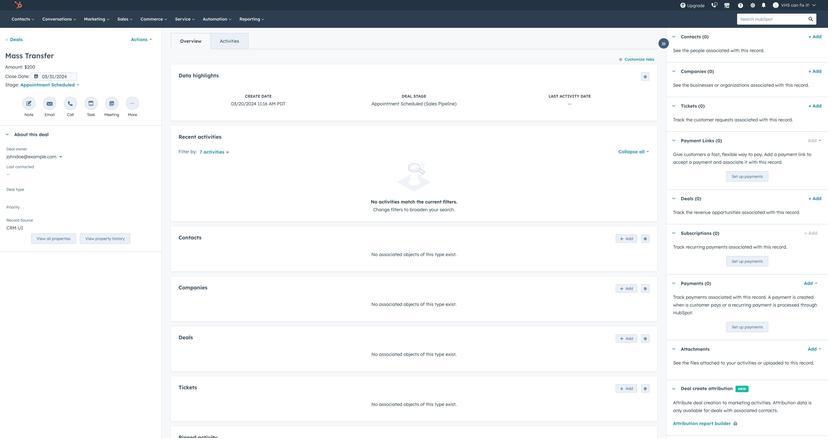 Task type: locate. For each thing, give the bounding box(es) containing it.
more image
[[130, 101, 135, 107]]

note image
[[26, 101, 32, 107]]

call image
[[68, 101, 73, 107]]

caret image
[[672, 36, 676, 37], [672, 105, 676, 107], [672, 140, 676, 141], [672, 232, 676, 234], [672, 282, 676, 284], [672, 388, 676, 390]]

-- text field
[[6, 168, 155, 178]]

5 caret image from the top
[[672, 282, 676, 284]]

caret image
[[672, 70, 676, 72], [5, 134, 9, 135], [672, 198, 676, 199], [672, 348, 676, 350]]

alert
[[179, 162, 650, 214]]

navigation
[[171, 33, 249, 49]]

1 caret image from the top
[[672, 36, 676, 37]]

Search HubSpot search field
[[738, 14, 806, 25]]

menu
[[677, 0, 821, 10]]



Task type: vqa. For each thing, say whether or not it's contained in the screenshot.
the rightmost opens
no



Task type: describe. For each thing, give the bounding box(es) containing it.
3 caret image from the top
[[672, 140, 676, 141]]

meeting image
[[109, 101, 115, 107]]

marketplaces image
[[725, 3, 731, 9]]

2 caret image from the top
[[672, 105, 676, 107]]

email image
[[47, 101, 53, 107]]

jacob simon image
[[774, 2, 779, 8]]

MM/DD/YYYY text field
[[31, 72, 77, 81]]

task image
[[88, 101, 94, 107]]

4 caret image from the top
[[672, 232, 676, 234]]

6 caret image from the top
[[672, 388, 676, 390]]



